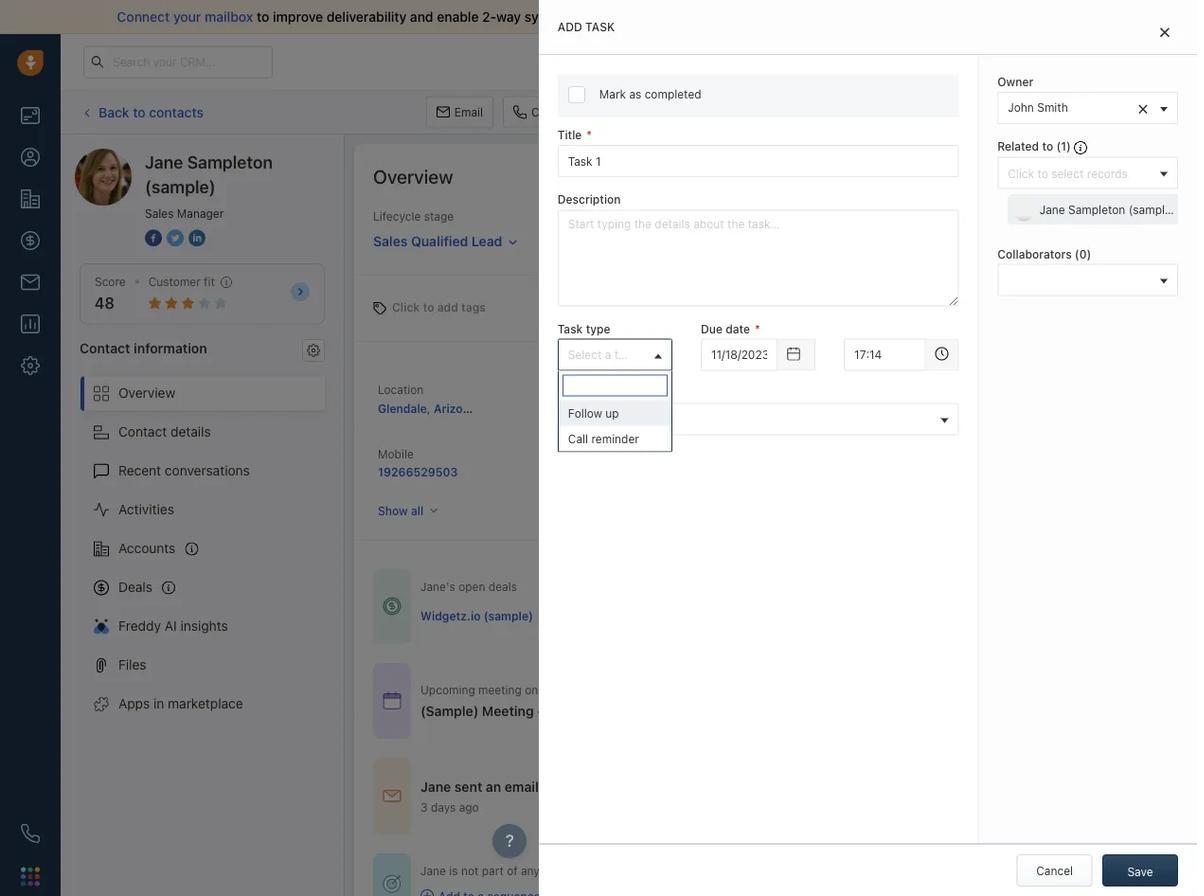 Task type: vqa. For each thing, say whether or not it's contained in the screenshot.
SMITH to the bottom
yes



Task type: locate. For each thing, give the bounding box(es) containing it.
to left 11:00 at the bottom right of page
[[695, 683, 706, 696]]

1 vertical spatial widgetz.io
[[421, 609, 481, 622]]

1 vertical spatial meeting
[[482, 704, 534, 719]]

0 horizontal spatial type
[[586, 322, 611, 335]]

type up select a type
[[586, 322, 611, 335]]

container_wx8msf4aqz5i3rn1 image left is
[[383, 875, 402, 893]]

1 horizontal spatial container_wx8msf4aqz5i3rn1 image
[[421, 890, 434, 897]]

select down task type
[[568, 348, 602, 361]]

meeting left on
[[479, 683, 522, 696]]

phone image
[[21, 824, 40, 843]]

container_wx8msf4aqz5i3rn1 image left upcoming
[[383, 692, 402, 710]]

apps
[[118, 696, 150, 712]]

john
[[1009, 101, 1035, 114], [953, 439, 980, 452]]

1 vertical spatial container_wx8msf4aqz5i3rn1 image
[[383, 692, 402, 710]]

/ left lost
[[1058, 237, 1061, 250]]

a inside scheduled a meeting later with jane to discuss the requirements
[[1013, 397, 1020, 410]]

follow up
[[568, 406, 619, 420]]

0 horizontal spatial smith
[[983, 439, 1014, 452]]

0 vertical spatial widgetz.io
[[566, 401, 627, 414]]

-
[[538, 704, 544, 719]]

widgetz.io
[[566, 401, 627, 414], [421, 609, 481, 622]]

0 vertical spatial task
[[736, 106, 760, 119]]

fri
[[542, 683, 555, 696]]

apps in marketplace
[[118, 696, 243, 712]]

improve
[[273, 9, 323, 25]]

1 vertical spatial task
[[558, 322, 583, 335]]

sent
[[455, 779, 483, 795]]

close image
[[1161, 27, 1170, 37]]

widgetz.io down 'outcome'
[[566, 401, 627, 414]]

0 horizontal spatial meeting
[[479, 683, 522, 696]]

an up the call reminder option
[[605, 412, 618, 426]]

1 horizontal spatial jane sampleton (sample)
[[1040, 202, 1176, 215]]

deal
[[1071, 106, 1094, 119], [714, 704, 741, 719]]

container_wx8msf4aqz5i3rn1 image for upcoming meeting on fri 24 nov, 2023 from 10:00 to 11:00
[[383, 692, 402, 710]]

to right with
[[1151, 397, 1162, 410]]

11:00
[[709, 683, 738, 696]]

1 vertical spatial type
[[615, 348, 639, 361]]

overview up contact details in the left of the page
[[118, 385, 176, 401]]

contact information
[[80, 340, 207, 356]]

overview up lifecycle stage
[[373, 165, 453, 187]]

0 vertical spatial meeting
[[808, 106, 852, 119]]

add left task
[[558, 20, 583, 34]]

usa
[[483, 402, 507, 415]]

1 horizontal spatial of
[[558, 9, 570, 25]]

information
[[134, 340, 207, 356]]

(sample) down "deals"
[[484, 609, 534, 622]]

of right sync
[[558, 9, 570, 25]]

1 horizontal spatial add
[[1047, 106, 1068, 119]]

1 vertical spatial contact
[[118, 424, 167, 440]]

jane
[[145, 152, 183, 172], [1040, 202, 1065, 215], [1122, 397, 1148, 410], [421, 779, 451, 795], [421, 865, 446, 878]]

deal down 11:00 at the bottom right of page
[[714, 704, 741, 719]]

linkedin circled image
[[189, 227, 206, 248]]

smith down discuss at right
[[983, 439, 1014, 452]]

(sample) up 'churned'
[[1129, 202, 1176, 215]]

select inside dropdown button
[[568, 348, 602, 361]]

1 horizontal spatial call
[[568, 432, 589, 445]]

due date
[[701, 322, 751, 335]]

task inside × tab panel
[[558, 322, 583, 335]]

john inside × tab panel
[[1009, 101, 1035, 114]]

jane sampleton (sample) up "manager"
[[145, 152, 273, 197]]

accounts down activities
[[118, 541, 176, 556]]

nov,
[[576, 683, 600, 696]]

an inside jane sent an email 3 days ago
[[486, 779, 502, 795]]

negotiation / lost won / churned
[[991, 237, 1173, 250]]

1 horizontal spatial a
[[1013, 397, 1020, 410]]

call up sales owner
[[568, 432, 589, 445]]

0 horizontal spatial call
[[532, 106, 552, 119]]

1 horizontal spatial john
[[1009, 101, 1035, 114]]

task up select a type
[[558, 322, 583, 335]]

a down task type
[[605, 348, 612, 361]]

mark
[[600, 88, 626, 101]]

0 vertical spatial a
[[605, 348, 612, 361]]

with
[[1097, 397, 1119, 410]]

1 select from the top
[[568, 348, 602, 361]]

(sample) inside × tab panel
[[1129, 202, 1176, 215]]

accounts for accounts
[[118, 541, 176, 556]]

contact
[[80, 340, 130, 356], [118, 424, 167, 440]]

none search field inside × tab panel
[[563, 375, 668, 397]]

outcome
[[558, 387, 608, 400]]

email inside jane sent an email 3 days ago
[[505, 779, 539, 795]]

connect your mailbox to improve deliverability and enable 2-way sync of email conversations.
[[117, 9, 702, 25]]

0 horizontal spatial meeting
[[482, 704, 534, 719]]

1 horizontal spatial )
[[1087, 247, 1092, 260]]

related
[[998, 140, 1040, 153]]

None search field
[[563, 375, 668, 397]]

jane right with
[[1122, 397, 1148, 410]]

0 vertical spatial widgetz.io (sample) link
[[566, 401, 679, 414]]

title
[[558, 128, 582, 142]]

48
[[95, 294, 115, 312]]

select for select a type
[[568, 348, 602, 361]]

/ right won
[[1119, 237, 1123, 250]]

call for call
[[532, 106, 552, 119]]

1 vertical spatial john
[[953, 439, 980, 452]]

1 vertical spatial call
[[568, 432, 589, 445]]

2 / from the left
[[1119, 237, 1123, 250]]

sales down the call reminder
[[566, 448, 595, 461]]

0 vertical spatial john smith
[[1009, 101, 1069, 114]]

( left won
[[1076, 247, 1080, 260]]

negotiation
[[991, 237, 1054, 250]]

24
[[559, 683, 573, 696]]

( up the click to select records search box
[[1057, 140, 1062, 153]]

meeting down on
[[482, 704, 534, 719]]

1 horizontal spatial email
[[574, 9, 607, 25]]

sales left activities
[[900, 106, 929, 119]]

1 horizontal spatial an
[[605, 412, 618, 426]]

accounts up follow up
[[566, 381, 616, 395]]

0 vertical spatial container_wx8msf4aqz5i3rn1 image
[[383, 597, 402, 616]]

a right scheduled
[[1013, 397, 1020, 410]]

1 vertical spatial accounts
[[118, 541, 176, 556]]

1 horizontal spatial meeting
[[1023, 397, 1066, 410]]

0 horizontal spatial accounts
[[118, 541, 176, 556]]

1 vertical spatial widgetz.io (sample) link
[[421, 607, 534, 624]]

container_wx8msf4aqz5i3rn1 image left "widgetz.io (sample)"
[[383, 597, 402, 616]]

call
[[532, 106, 552, 119], [568, 432, 589, 445]]

john smith down owner
[[1009, 101, 1069, 114]]

0 vertical spatial accounts
[[566, 381, 616, 395]]

sampleton up "manager"
[[187, 152, 273, 172]]

select
[[568, 348, 602, 361], [568, 412, 602, 426]]

follow up option
[[559, 400, 672, 426]]

meeting up title text field
[[808, 106, 852, 119]]

0 horizontal spatial of
[[507, 865, 518, 878]]

to inside scheduled a meeting later with jane to discuss the requirements
[[1151, 397, 1162, 410]]

1 vertical spatial meeting
[[479, 683, 522, 696]]

upcoming meeting on fri 24 nov, 2023 from 10:00 to 11:00 (sample) meeting - final discussion about the deal
[[421, 683, 741, 719]]

email right sync
[[574, 9, 607, 25]]

add for add deal
[[1047, 106, 1068, 119]]

collaborators
[[998, 247, 1072, 260]]

insights
[[181, 618, 228, 634]]

smith
[[1038, 101, 1069, 114], [983, 439, 1014, 452]]

the down 10:00
[[690, 704, 711, 719]]

1 horizontal spatial accounts
[[566, 381, 616, 395]]

1 container_wx8msf4aqz5i3rn1 image from the top
[[383, 597, 402, 616]]

1 horizontal spatial widgetz.io (sample) link
[[566, 401, 679, 414]]

sms
[[631, 106, 656, 119]]

call inside option
[[568, 432, 589, 445]]

add inside button
[[1047, 106, 1068, 119]]

due
[[701, 322, 723, 335]]

1 horizontal spatial type
[[615, 348, 639, 361]]

ago
[[459, 801, 479, 814]]

1 horizontal spatial task
[[736, 106, 760, 119]]

task up title text field
[[736, 106, 760, 119]]

call reminder option
[[559, 426, 672, 452]]

cell
[[882, 598, 1036, 636]]

sales up facebook circled icon
[[145, 207, 174, 220]]

call right 'email' at top
[[532, 106, 552, 119]]

lifecycle stage
[[373, 210, 454, 223]]

0 vertical spatial overview
[[373, 165, 453, 187]]

jane up lost
[[1040, 202, 1065, 215]]

sales for sales manager
[[145, 207, 174, 220]]

sampleton down customize overview button
[[1069, 202, 1126, 215]]

john smith inside × tab panel
[[1009, 101, 1069, 114]]

0 vertical spatial jane sampleton (sample)
[[145, 152, 273, 197]]

1
[[1062, 140, 1067, 153]]

1 vertical spatial email
[[505, 779, 539, 795]]

select for select an outcome
[[568, 412, 602, 426]]

jane inside jane sampleton (sample)
[[145, 152, 183, 172]]

1 vertical spatial john smith
[[953, 439, 1014, 452]]

0 horizontal spatial deal
[[714, 704, 741, 719]]

0 horizontal spatial jane sampleton (sample)
[[145, 152, 273, 197]]

an right sent
[[486, 779, 502, 795]]

0 vertical spatial call
[[532, 106, 552, 119]]

0 vertical spatial add
[[558, 20, 583, 34]]

the down scheduled
[[997, 413, 1014, 426]]

2 select from the top
[[568, 412, 602, 426]]

Search your CRM... text field
[[83, 46, 273, 78]]

jane down contacts
[[145, 152, 183, 172]]

select an outcome
[[568, 412, 668, 426]]

jane sampleton (sample) down customize overview
[[1040, 202, 1176, 215]]

0 vertical spatial )
[[1067, 140, 1072, 153]]

list box containing follow up
[[559, 400, 672, 452]]

lost
[[1064, 237, 1088, 250]]

a for scheduled
[[1013, 397, 1020, 410]]

3 container_wx8msf4aqz5i3rn1 image from the top
[[383, 787, 402, 806]]

show all
[[378, 504, 424, 518]]

0 horizontal spatial task
[[558, 322, 583, 335]]

task inside button
[[736, 106, 760, 119]]

qualified
[[411, 233, 469, 249]]

overview
[[373, 165, 453, 187], [118, 385, 176, 401]]

(sample) right up at right top
[[630, 401, 679, 414]]

completed
[[645, 88, 702, 101]]

jane inside × tab panel
[[1040, 202, 1065, 215]]

to left add
[[423, 301, 434, 314]]

0 vertical spatial smith
[[1038, 101, 1069, 114]]

container_wx8msf4aqz5i3rn1 image
[[383, 597, 402, 616], [383, 692, 402, 710], [383, 787, 402, 806]]

select inside button
[[568, 412, 602, 426]]

(sample) inside accounts widgetz.io (sample)
[[630, 401, 679, 414]]

from
[[634, 683, 659, 696]]

meeting up requirements in the right of the page
[[1023, 397, 1066, 410]]

sales down the lifecycle
[[373, 233, 408, 249]]

0 horizontal spatial email
[[505, 779, 539, 795]]

0 vertical spatial email
[[574, 9, 607, 25]]

call for call reminder
[[568, 432, 589, 445]]

churned
[[1126, 237, 1173, 250]]

1 vertical spatial select
[[568, 412, 602, 426]]

1 vertical spatial add
[[1047, 106, 1068, 119]]

details
[[171, 424, 211, 440]]

outcome
[[621, 412, 668, 426]]

sales activities button
[[872, 96, 1018, 128], [872, 96, 1009, 128]]

1 horizontal spatial deal
[[1071, 106, 1094, 119]]

negotiation / lost button
[[967, 232, 1088, 255]]

mobile 19266529503
[[378, 448, 458, 479]]

0 horizontal spatial a
[[605, 348, 612, 361]]

0 vertical spatial john
[[1009, 101, 1035, 114]]

a
[[605, 348, 612, 361], [1013, 397, 1020, 410]]

1 vertical spatial of
[[507, 865, 518, 878]]

open
[[459, 581, 486, 594]]

select down 'outcome'
[[568, 412, 602, 426]]

2 container_wx8msf4aqz5i3rn1 image from the top
[[383, 692, 402, 710]]

1 vertical spatial an
[[486, 779, 502, 795]]

meeting button
[[780, 96, 862, 128]]

container_wx8msf4aqz5i3rn1 image
[[383, 875, 402, 893], [421, 890, 434, 897]]

deal up related to ( 1 )
[[1071, 106, 1094, 119]]

email right sent
[[505, 779, 539, 795]]

the inside scheduled a meeting later with jane to discuss the requirements
[[997, 413, 1014, 426]]

1 vertical spatial deal
[[714, 704, 741, 719]]

contact up recent
[[118, 424, 167, 440]]

email
[[574, 9, 607, 25], [505, 779, 539, 795]]

1 vertical spatial sampleton
[[1069, 202, 1126, 215]]

scheduled a meeting later with jane to discuss the requirements
[[953, 397, 1162, 426]]

1 vertical spatial the
[[690, 704, 711, 719]]

location
[[378, 383, 424, 396]]

0 horizontal spatial add
[[558, 20, 583, 34]]

john down owner
[[1009, 101, 1035, 114]]

0 horizontal spatial the
[[690, 704, 711, 719]]

container_wx8msf4aqz5i3rn1 image down the "3"
[[421, 890, 434, 897]]

sampleton
[[187, 152, 273, 172], [1069, 202, 1126, 215]]

1 horizontal spatial overview
[[373, 165, 453, 187]]

john smith down discuss at right
[[953, 439, 1014, 452]]

1 horizontal spatial the
[[997, 413, 1014, 426]]

0 vertical spatial deal
[[1071, 106, 1094, 119]]

(sample)
[[145, 176, 216, 197], [1129, 202, 1176, 215], [630, 401, 679, 414], [484, 609, 534, 622]]

0
[[1080, 247, 1087, 260]]

contact down the 48
[[80, 340, 130, 356]]

0 horizontal spatial /
[[1058, 237, 1061, 250]]

jane sampleton (sample)
[[145, 152, 273, 197], [1040, 202, 1176, 215]]

customer fit
[[149, 275, 215, 289]]

add up 1
[[1047, 106, 1068, 119]]

won
[[1092, 237, 1116, 250]]

to left 1
[[1043, 140, 1054, 153]]

widgetz.io (sample) link
[[566, 401, 679, 414], [421, 607, 534, 624]]

1 horizontal spatial /
[[1119, 237, 1123, 250]]

list box
[[559, 400, 672, 452]]

call inside button
[[532, 106, 552, 119]]

to
[[257, 9, 270, 25], [133, 104, 146, 120], [1043, 140, 1054, 153], [423, 301, 434, 314], [1151, 397, 1162, 410], [695, 683, 706, 696]]

collaborators ( 0 )
[[998, 247, 1092, 260]]

of left "any"
[[507, 865, 518, 878]]

None text field
[[844, 339, 926, 371]]

0 vertical spatial contact
[[80, 340, 130, 356]]

1 horizontal spatial meeting
[[808, 106, 852, 119]]

smith up 1
[[1038, 101, 1069, 114]]

(sample) up sales manager
[[145, 176, 216, 197]]

1 vertical spatial (
[[1076, 247, 1080, 260]]

sms button
[[603, 96, 665, 128]]

accounts inside accounts widgetz.io (sample)
[[566, 381, 616, 395]]

john down discuss at right
[[953, 439, 980, 452]]

deals
[[118, 580, 153, 595]]

a inside dropdown button
[[605, 348, 612, 361]]

0 horizontal spatial an
[[486, 779, 502, 795]]

accounts widgetz.io (sample)
[[566, 381, 679, 414]]

container_wx8msf4aqz5i3rn1 image left the "3"
[[383, 787, 402, 806]]

1 horizontal spatial widgetz.io
[[566, 401, 627, 414]]

add
[[558, 20, 583, 34], [1047, 106, 1068, 119]]

sales
[[900, 106, 929, 119], [145, 207, 174, 220], [373, 233, 408, 249], [566, 448, 595, 461]]

1 horizontal spatial smith
[[1038, 101, 1069, 114]]

widgetz.io down jane's
[[421, 609, 481, 622]]

description
[[558, 193, 621, 206]]

0 vertical spatial an
[[605, 412, 618, 426]]

add inside × tab panel
[[558, 20, 583, 34]]

0 vertical spatial the
[[997, 413, 1014, 426]]

recent conversations
[[118, 463, 250, 479]]

0 vertical spatial meeting
[[1023, 397, 1066, 410]]

click to add tags
[[392, 301, 486, 314]]

1 vertical spatial overview
[[118, 385, 176, 401]]

all
[[411, 504, 424, 518]]

(sample) inside 'link'
[[484, 609, 534, 622]]

meeting inside button
[[808, 106, 852, 119]]

0 horizontal spatial sampleton
[[187, 152, 273, 172]]

sales manager
[[145, 207, 224, 220]]

0 horizontal spatial widgetz.io (sample) link
[[421, 607, 534, 624]]

0 horizontal spatial overview
[[118, 385, 176, 401]]

part
[[482, 865, 504, 878]]

0 horizontal spatial widgetz.io
[[421, 609, 481, 622]]

sales
[[543, 865, 571, 878]]

1 vertical spatial a
[[1013, 397, 1020, 410]]

2 vertical spatial container_wx8msf4aqz5i3rn1 image
[[383, 787, 402, 806]]

jane up 'days'
[[421, 779, 451, 795]]

contact for contact information
[[80, 340, 130, 356]]

1 horizontal spatial sampleton
[[1069, 202, 1126, 215]]

0 vertical spatial select
[[568, 348, 602, 361]]

type up accounts widgetz.io (sample)
[[615, 348, 639, 361]]

0 horizontal spatial (
[[1057, 140, 1062, 153]]

accounts
[[566, 381, 616, 395], [118, 541, 176, 556]]



Task type: describe. For each thing, give the bounding box(es) containing it.
an inside select an outcome button
[[605, 412, 618, 426]]

stage
[[424, 210, 454, 223]]

cancel
[[1037, 864, 1074, 878]]

0 horizontal spatial john
[[953, 439, 980, 452]]

back to contacts
[[99, 104, 204, 120]]

jane is not part of any sales sequence.
[[421, 865, 629, 878]]

customize overview button
[[1023, 163, 1169, 190]]

meeting inside 'upcoming meeting on fri 24 nov, 2023 from 10:00 to 11:00 (sample) meeting - final discussion about the deal'
[[479, 683, 522, 696]]

widgetz.io inside accounts widgetz.io (sample)
[[566, 401, 627, 414]]

reminder
[[592, 432, 640, 445]]

0 vertical spatial type
[[586, 322, 611, 335]]

task for task type
[[558, 322, 583, 335]]

call button
[[503, 96, 561, 128]]

about
[[650, 704, 686, 719]]

×
[[1138, 96, 1150, 118]]

final
[[547, 704, 575, 719]]

0 vertical spatial of
[[558, 9, 570, 25]]

contact for contact details
[[118, 424, 167, 440]]

48 button
[[95, 294, 115, 312]]

jane sampleton (sample) inside × tab panel
[[1040, 202, 1176, 215]]

email image
[[1010, 54, 1024, 70]]

meeting inside 'upcoming meeting on fri 24 nov, 2023 from 10:00 to 11:00 (sample) meeting - final discussion about the deal'
[[482, 704, 534, 719]]

as
[[630, 88, 642, 101]]

meeting inside scheduled a meeting later with jane to discuss the requirements
[[1023, 397, 1066, 410]]

tags
[[462, 301, 486, 314]]

0 vertical spatial sampleton
[[187, 152, 273, 172]]

-- text field
[[701, 339, 778, 371]]

cell inside widgetz.io (sample) row
[[882, 598, 1036, 636]]

2023
[[603, 683, 631, 696]]

conversations.
[[611, 9, 702, 25]]

sales activities
[[900, 106, 980, 119]]

negotiation / lost link
[[967, 232, 1088, 255]]

select a type
[[568, 348, 639, 361]]

smith inside × tab panel
[[1038, 101, 1069, 114]]

to inside 'upcoming meeting on fri 24 nov, 2023 from 10:00 to 11:00 (sample) meeting - final discussion about the deal'
[[695, 683, 706, 696]]

container_wx8msf4aqz5i3rn1 image for jane sent an email
[[383, 787, 402, 806]]

Click to select records search field
[[1004, 163, 1154, 183]]

marketplace
[[168, 696, 243, 712]]

widgetz.io (sample) row
[[421, 596, 1036, 636]]

0 horizontal spatial )
[[1067, 140, 1072, 153]]

jane's
[[421, 581, 456, 594]]

overview
[[1111, 170, 1159, 183]]

scheduled
[[953, 397, 1010, 410]]

owner
[[998, 75, 1034, 89]]

× tab panel
[[539, 0, 1198, 897]]

jane sent an email 3 days ago
[[421, 779, 539, 814]]

requirements
[[1018, 413, 1088, 426]]

mobile
[[378, 448, 414, 461]]

ai
[[165, 618, 177, 634]]

× dialog
[[539, 0, 1198, 897]]

jane left is
[[421, 865, 446, 878]]

contacts
[[149, 104, 204, 120]]

customize
[[1052, 170, 1108, 183]]

deal inside add deal button
[[1071, 106, 1094, 119]]

sales owner
[[566, 448, 631, 461]]

sales for sales qualified lead
[[373, 233, 408, 249]]

show
[[378, 504, 408, 518]]

container_wx8msf4aqz5i3rn1 image for jane's open deals
[[383, 597, 402, 616]]

(sample) inside jane sampleton (sample)
[[145, 176, 216, 197]]

task for task
[[736, 106, 760, 119]]

facebook circled image
[[145, 227, 162, 248]]

jane inside scheduled a meeting later with jane to discuss the requirements
[[1122, 397, 1148, 410]]

sampleton inside × tab panel
[[1069, 202, 1126, 215]]

1 vertical spatial )
[[1087, 247, 1092, 260]]

recent
[[118, 463, 161, 479]]

jane's open deals
[[421, 581, 517, 594]]

to inside × tab panel
[[1043, 140, 1054, 153]]

email button
[[426, 96, 494, 128]]

list box inside × tab panel
[[559, 400, 672, 452]]

sync
[[525, 9, 554, 25]]

10:00
[[662, 683, 692, 696]]

a for select
[[605, 348, 612, 361]]

0 horizontal spatial container_wx8msf4aqz5i3rn1 image
[[383, 875, 402, 893]]

related to ( 1 )
[[998, 140, 1075, 153]]

to right mailbox
[[257, 9, 270, 25]]

freshworks switcher image
[[21, 867, 40, 886]]

fit
[[204, 275, 215, 289]]

owner
[[598, 448, 631, 461]]

your
[[173, 9, 201, 25]]

mng settings image
[[307, 344, 320, 357]]

janesampleton@gmail.com link
[[755, 398, 905, 417]]

sales for sales owner
[[566, 448, 595, 461]]

add for add task
[[558, 20, 583, 34]]

1 / from the left
[[1058, 237, 1061, 250]]

widgetz.io inside 'link'
[[421, 609, 481, 622]]

customize overview
[[1052, 170, 1159, 183]]

in
[[154, 696, 164, 712]]

enable
[[437, 9, 479, 25]]

the inside 'upcoming meeting on fri 24 nov, 2023 from 10:00 to 11:00 (sample) meeting - final discussion about the deal'
[[690, 704, 711, 719]]

widgetz.io (sample)
[[421, 609, 534, 622]]

activities
[[932, 106, 980, 119]]

task
[[586, 20, 615, 34]]

Start typing the details about the task… text field
[[558, 210, 959, 306]]

twitter circled image
[[167, 227, 184, 248]]

phone element
[[11, 815, 49, 853]]

add task
[[558, 20, 615, 34]]

back
[[99, 104, 129, 120]]

19266529503 link
[[378, 465, 458, 479]]

sales qualified lead
[[373, 233, 503, 249]]

type inside dropdown button
[[615, 348, 639, 361]]

score 48
[[95, 275, 126, 312]]

deliverability
[[327, 9, 407, 25]]

select an outcome button
[[558, 403, 959, 436]]

jane inside jane sent an email 3 days ago
[[421, 779, 451, 795]]

sales for sales activities
[[900, 106, 929, 119]]

(sample)
[[421, 704, 479, 719]]

is
[[449, 865, 458, 878]]

add
[[438, 301, 459, 314]]

1 horizontal spatial (
[[1076, 247, 1080, 260]]

click
[[392, 301, 420, 314]]

1 vertical spatial smith
[[983, 439, 1014, 452]]

0 vertical spatial (
[[1057, 140, 1062, 153]]

Title text field
[[558, 145, 959, 177]]

call reminder
[[568, 432, 640, 445]]

task type
[[558, 322, 611, 335]]

lead
[[472, 233, 503, 249]]

freddy ai insights
[[118, 618, 228, 634]]

discussion
[[578, 704, 646, 719]]

won / churned button
[[1068, 232, 1173, 255]]

connect your mailbox link
[[117, 9, 257, 25]]

widgetz.io (sample) link inside widgetz.io (sample) row
[[421, 607, 534, 624]]

call link
[[503, 96, 561, 128]]

accounts for accounts widgetz.io (sample)
[[566, 381, 616, 395]]

back to contacts link
[[80, 97, 205, 127]]

follow
[[568, 406, 603, 420]]

upcoming
[[421, 683, 475, 696]]

3
[[421, 801, 428, 814]]

date
[[726, 322, 751, 335]]

to right back
[[133, 104, 146, 120]]

location glendale, arizona, usa
[[378, 383, 507, 415]]

connect
[[117, 9, 170, 25]]

any
[[521, 865, 540, 878]]

deal inside 'upcoming meeting on fri 24 nov, 2023 from 10:00 to 11:00 (sample) meeting - final discussion about the deal'
[[714, 704, 741, 719]]



